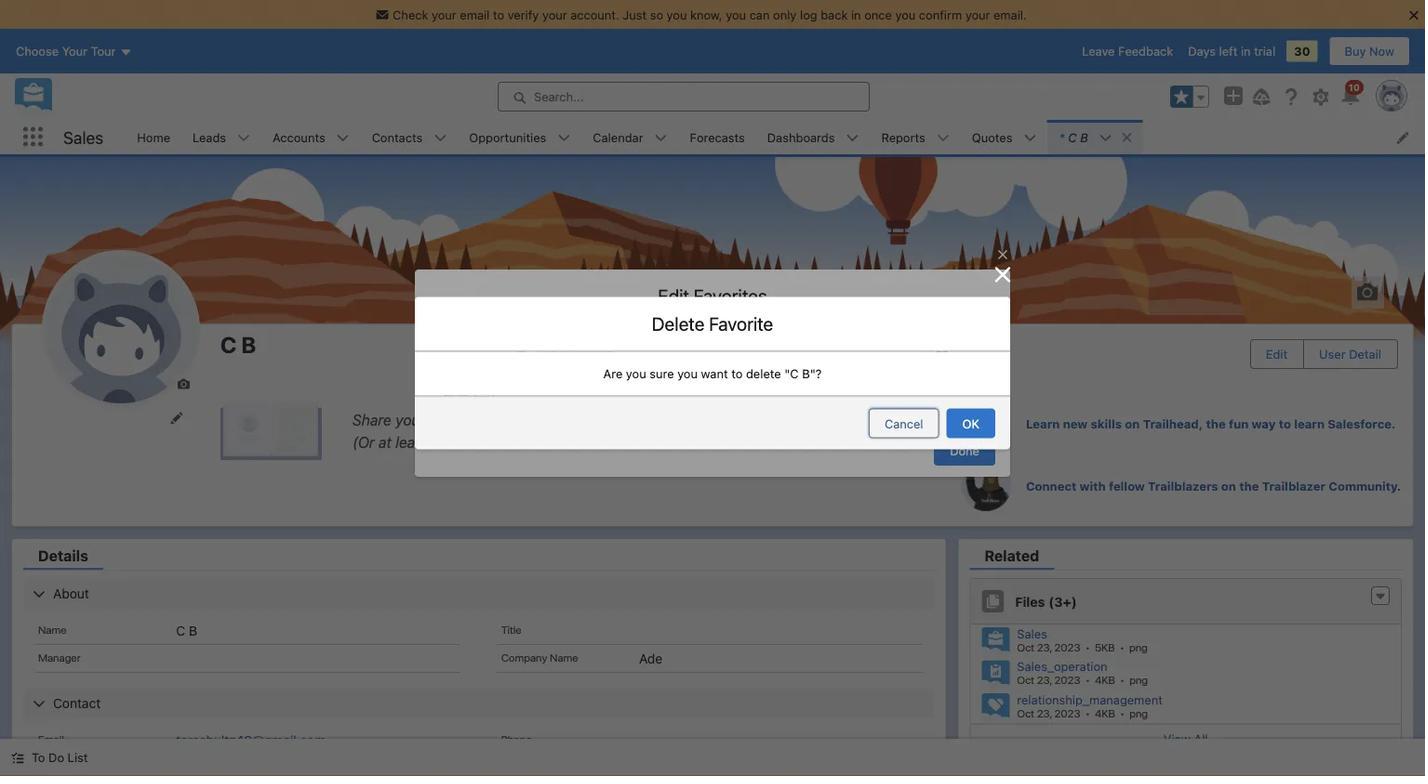 Task type: locate. For each thing, give the bounding box(es) containing it.
your right verify
[[542, 7, 567, 21]]

fellow
[[1109, 479, 1145, 493]]

2 horizontal spatial with
[[1080, 479, 1106, 493]]

oct for relationship_management
[[1017, 707, 1034, 720]]

with right the least
[[431, 433, 460, 451]]

done
[[950, 444, 979, 458]]

calendar list item
[[582, 120, 679, 154]]

0 vertical spatial 23,
[[1037, 641, 1052, 654]]

so
[[650, 7, 663, 21]]

quotes link
[[961, 120, 1024, 154]]

reports
[[881, 130, 925, 144]]

ok button
[[947, 409, 995, 439]]

1 horizontal spatial in
[[1241, 44, 1251, 58]]

company
[[501, 651, 547, 664]]

kb for sales_operation
[[1102, 674, 1115, 687]]

0 vertical spatial 4 kb
[[1095, 674, 1115, 687]]

2 vertical spatial 23,
[[1037, 707, 1052, 720]]

0 horizontal spatial with
[[431, 433, 460, 451]]

2 horizontal spatial the
[[1239, 479, 1259, 493]]

0 vertical spatial c b
[[220, 332, 256, 358]]

0 vertical spatial 4
[[1095, 674, 1102, 687]]

1 oct from the top
[[1017, 641, 1034, 654]]

related
[[984, 547, 1039, 565]]

to do list
[[32, 751, 88, 765]]

3 23, from the top
[[1037, 707, 1052, 720]]

1 2023 from the top
[[1054, 641, 1081, 654]]

list
[[68, 751, 88, 765]]

company name
[[501, 651, 578, 664]]

4 kb
[[1095, 674, 1115, 687], [1095, 707, 1115, 720]]

group
[[1170, 86, 1209, 108]]

text default image inside to do list button
[[11, 752, 24, 765]]

23, for sales
[[1037, 641, 1052, 654]]

0 vertical spatial png
[[1129, 641, 1148, 654]]

png for sales
[[1129, 641, 1148, 654]]

home
[[137, 130, 170, 144]]

cancel
[[885, 417, 923, 431]]

kb down sales_operation
[[1102, 707, 1115, 720]]

1 vertical spatial sales
[[1017, 627, 1047, 641]]

1 vertical spatial c b
[[474, 387, 494, 401]]

sales_operation
[[1017, 660, 1107, 674]]

the left trailblazer
[[1239, 479, 1259, 493]]

dashboards link
[[756, 120, 846, 154]]

ade
[[639, 651, 663, 667]]

3 oct from the top
[[1017, 707, 1034, 720]]

2 vertical spatial with
[[1080, 479, 1106, 493]]

1 vertical spatial in
[[1241, 44, 1251, 58]]

you
[[667, 7, 687, 21], [726, 7, 746, 21], [895, 7, 916, 21], [626, 367, 646, 381], [677, 367, 698, 381]]

accounts list item
[[261, 120, 361, 154]]

buy
[[1345, 44, 1366, 58]]

0 horizontal spatial on
[[574, 433, 591, 451]]

2 vertical spatial kb
[[1102, 707, 1115, 720]]

1 4 kb from the top
[[1095, 674, 1115, 687]]

trailblazer
[[1262, 479, 1326, 493]]

0 vertical spatial oct
[[1017, 641, 1034, 654]]

sales left home
[[63, 127, 103, 147]]

kb up sales_operation
[[1101, 641, 1115, 654]]

0 vertical spatial in
[[851, 7, 861, 21]]

colleagues
[[498, 433, 570, 451]]

now
[[1369, 44, 1394, 58]]

4 up the relationship_management
[[1095, 674, 1102, 687]]

0 vertical spatial edit
[[658, 285, 689, 307]]

user detail button
[[1304, 340, 1396, 368]]

2 vertical spatial c b
[[176, 623, 197, 639]]

text default image left 'to'
[[11, 752, 24, 765]]

oct up the relationship_management
[[1017, 674, 1034, 687]]

2023 up the relationship_management
[[1054, 674, 1081, 687]]

learn
[[1026, 417, 1060, 431]]

are
[[603, 367, 623, 381]]

you right so
[[667, 7, 687, 21]]

1 4 from the top
[[1095, 674, 1102, 687]]

4 kb up the relationship_management
[[1095, 674, 1115, 687]]

b
[[1080, 130, 1088, 144], [241, 332, 256, 358], [486, 387, 494, 401], [189, 623, 197, 639]]

with up colleagues
[[528, 411, 557, 429]]

edit up delete
[[658, 285, 689, 307]]

to right way
[[1279, 417, 1291, 431]]

you right are
[[626, 367, 646, 381]]

png
[[1129, 641, 1148, 654], [1129, 674, 1148, 687], [1129, 707, 1148, 720]]

4 kb for sales_operation
[[1095, 674, 1115, 687]]

23, for relationship_management
[[1037, 707, 1052, 720]]

2 oct from the top
[[1017, 674, 1034, 687]]

1 vertical spatial edit
[[1266, 347, 1287, 361]]

dashboards list item
[[756, 120, 870, 154]]

1 vertical spatial on
[[574, 433, 591, 451]]

sales
[[63, 127, 103, 147], [1017, 627, 1047, 641]]

name up the manager
[[38, 623, 67, 636]]

kb up the relationship_management
[[1102, 674, 1115, 687]]

2 vertical spatial png
[[1129, 707, 1148, 720]]

fun
[[1229, 417, 1249, 431]]

23, down sales_operation
[[1037, 707, 1052, 720]]

0 vertical spatial sales
[[63, 127, 103, 147]]

4 kb down sales_operation
[[1095, 707, 1115, 720]]

4 for sales_operation
[[1095, 674, 1102, 687]]

edit for edit favorites
[[658, 285, 689, 307]]

leave
[[1082, 44, 1115, 58]]

png right 5 kb on the bottom right
[[1129, 641, 1148, 654]]

oct 23, 2023 for sales_operation
[[1017, 674, 1081, 687]]

forecasts
[[690, 130, 745, 144]]

community.
[[1329, 479, 1401, 493]]

png up 'view all' link
[[1129, 707, 1148, 720]]

reports list item
[[870, 120, 961, 154]]

1 vertical spatial 23,
[[1037, 674, 1052, 687]]

list containing home
[[126, 120, 1425, 154]]

"c
[[784, 367, 799, 381]]

1 horizontal spatial text default image
[[1121, 131, 1134, 144]]

png up the relationship_management
[[1129, 674, 1148, 687]]

2 2023 from the top
[[1054, 674, 1081, 687]]

on right trailblazers
[[1221, 479, 1236, 493]]

png for relationship_management
[[1129, 707, 1148, 720]]

1 oct 23, 2023 from the top
[[1017, 641, 1081, 654]]

text default image inside list item
[[1121, 131, 1134, 144]]

2 horizontal spatial to
[[1279, 417, 1291, 431]]

oct up sales_operation
[[1017, 641, 1034, 654]]

calendar
[[593, 130, 643, 144]]

0 vertical spatial kb
[[1101, 641, 1115, 654]]

edit button
[[1251, 340, 1302, 368]]

4 for relationship_management
[[1095, 707, 1102, 720]]

edit inside "button"
[[1266, 347, 1287, 361]]

can
[[749, 7, 770, 21]]

detail
[[1349, 347, 1381, 361]]

in right left
[[1241, 44, 1251, 58]]

2 vertical spatial oct
[[1017, 707, 1034, 720]]

feedback
[[1118, 44, 1173, 58]]

world.
[[586, 411, 627, 429]]

done button
[[934, 436, 995, 466]]

c b
[[220, 332, 256, 358], [474, 387, 494, 401], [176, 623, 197, 639]]

2 23, from the top
[[1037, 674, 1052, 687]]

2023 for sales_operation
[[1054, 674, 1081, 687]]

files element
[[970, 579, 1402, 755]]

1 horizontal spatial edit
[[1266, 347, 1287, 361]]

with left "fellow"
[[1080, 479, 1106, 493]]

favorites
[[694, 285, 767, 307]]

awesomeness
[[429, 411, 524, 429]]

23, up sales_operation
[[1037, 641, 1052, 654]]

3 2023 from the top
[[1054, 707, 1081, 720]]

edit
[[658, 285, 689, 307], [1266, 347, 1287, 361]]

cancel button
[[869, 409, 939, 439]]

connect with fellow trailblazers on the trailblazer community. link
[[961, 460, 1413, 512]]

in
[[851, 7, 861, 21], [1241, 44, 1251, 58]]

1 23, from the top
[[1037, 641, 1052, 654]]

title
[[501, 623, 522, 636]]

oct 23, 2023 up the relationship_management
[[1017, 674, 1081, 687]]

1 vertical spatial oct 23, 2023
[[1017, 674, 1081, 687]]

oct down sales_operation
[[1017, 707, 1034, 720]]

on down world.
[[574, 433, 591, 451]]

oct 23, 2023 up sales_operation
[[1017, 641, 1081, 654]]

2023 up sales_operation
[[1054, 641, 1081, 654]]

the left world.
[[560, 411, 582, 429]]

edit left user
[[1266, 347, 1287, 361]]

0 vertical spatial to
[[493, 7, 504, 21]]

1 horizontal spatial c b
[[220, 332, 256, 358]]

details link
[[23, 547, 103, 570]]

to right email
[[493, 7, 504, 21]]

to right "want" on the top of the page
[[731, 367, 743, 381]]

text default image
[[1121, 131, 1134, 144], [11, 752, 24, 765]]

1 horizontal spatial sales
[[1017, 627, 1047, 641]]

0 horizontal spatial the
[[560, 411, 582, 429]]

want
[[701, 367, 728, 381]]

text default image right * c b
[[1121, 131, 1134, 144]]

once
[[864, 7, 892, 21]]

do
[[48, 751, 64, 765]]

calendar link
[[582, 120, 654, 154]]

1 vertical spatial png
[[1129, 674, 1148, 687]]

1 vertical spatial to
[[731, 367, 743, 381]]

opportunities list item
[[458, 120, 582, 154]]

contact
[[53, 696, 101, 712]]

back
[[821, 7, 848, 21]]

forecasts link
[[679, 120, 756, 154]]

list item
[[1048, 120, 1142, 154]]

edit about me image
[[220, 401, 323, 461]]

0 horizontal spatial text default image
[[11, 752, 24, 765]]

0 vertical spatial oct 23, 2023
[[1017, 641, 1081, 654]]

check
[[393, 7, 428, 21]]

share your awesomeness with the world. (or at least with your colleagues on chatter.)
[[353, 411, 654, 451]]

account.
[[570, 7, 619, 21]]

0 horizontal spatial name
[[38, 623, 67, 636]]

share
[[353, 411, 391, 429]]

1 vertical spatial 2023
[[1054, 674, 1081, 687]]

1 horizontal spatial the
[[1206, 417, 1226, 431]]

1 horizontal spatial with
[[528, 411, 557, 429]]

check your email to verify your account. just so you know, you can only log back in once you confirm your email.
[[393, 7, 1027, 21]]

2 vertical spatial oct 23, 2023
[[1017, 707, 1081, 720]]

contact button
[[24, 689, 933, 719]]

sales down files
[[1017, 627, 1047, 641]]

on inside share your awesomeness with the world. (or at least with your colleagues on chatter.)
[[574, 433, 591, 451]]

1 vertical spatial 4
[[1095, 707, 1102, 720]]

0 vertical spatial 2023
[[1054, 641, 1081, 654]]

files
[[1015, 594, 1045, 610]]

just
[[623, 7, 647, 21]]

1 horizontal spatial name
[[550, 651, 578, 664]]

buy now
[[1345, 44, 1394, 58]]

the left fun
[[1206, 417, 1226, 431]]

favorite
[[709, 313, 773, 334]]

1 vertical spatial 4 kb
[[1095, 707, 1115, 720]]

0 horizontal spatial sales
[[63, 127, 103, 147]]

23, up the relationship_management
[[1037, 674, 1052, 687]]

quotes
[[972, 130, 1012, 144]]

1 vertical spatial oct
[[1017, 674, 1034, 687]]

2 4 kb from the top
[[1095, 707, 1115, 720]]

0 horizontal spatial c b
[[176, 623, 197, 639]]

name right "company"
[[550, 651, 578, 664]]

name
[[38, 623, 67, 636], [550, 651, 578, 664]]

2 4 from the top
[[1095, 707, 1102, 720]]

in right back
[[851, 7, 861, 21]]

2023 down sales_operation
[[1054, 707, 1081, 720]]

0 vertical spatial with
[[528, 411, 557, 429]]

connect
[[1026, 479, 1077, 493]]

2 vertical spatial on
[[1221, 479, 1236, 493]]

1 vertical spatial text default image
[[11, 752, 24, 765]]

oct for sales
[[1017, 641, 1034, 654]]

0 horizontal spatial edit
[[658, 285, 689, 307]]

2 oct 23, 2023 from the top
[[1017, 674, 1081, 687]]

0 vertical spatial on
[[1125, 417, 1140, 431]]

2 vertical spatial 2023
[[1054, 707, 1081, 720]]

0 vertical spatial text default image
[[1121, 131, 1134, 144]]

3 oct 23, 2023 from the top
[[1017, 707, 1081, 720]]

list
[[126, 120, 1425, 154]]

1 vertical spatial with
[[431, 433, 460, 451]]

4 down sales_operation
[[1095, 707, 1102, 720]]

on right skills
[[1125, 417, 1140, 431]]

search... button
[[498, 82, 870, 112]]

1 horizontal spatial to
[[731, 367, 743, 381]]

log
[[800, 7, 817, 21]]

0 horizontal spatial in
[[851, 7, 861, 21]]

trailblazers
[[1148, 479, 1218, 493]]

at
[[378, 433, 391, 451]]

1 vertical spatial kb
[[1102, 674, 1115, 687]]

23, for sales_operation
[[1037, 674, 1052, 687]]

oct 23, 2023 down sales_operation
[[1017, 707, 1081, 720]]



Task type: describe. For each thing, give the bounding box(es) containing it.
connect with fellow trailblazers on the trailblazer community.
[[1026, 479, 1401, 493]]

details
[[38, 547, 88, 565]]

leads list item
[[181, 120, 261, 154]]

confirm
[[919, 7, 962, 21]]

phone
[[501, 733, 532, 746]]

opportunities link
[[458, 120, 557, 154]]

Find a favorite... search field
[[504, 336, 921, 369]]

email.
[[993, 7, 1027, 21]]

4 kb for relationship_management
[[1095, 707, 1115, 720]]

the inside share your awesomeness with the world. (or at least with your colleagues on chatter.)
[[560, 411, 582, 429]]

the for connect
[[1239, 479, 1259, 493]]

accounts link
[[261, 120, 336, 154]]

*
[[1059, 130, 1064, 144]]

email
[[38, 733, 64, 746]]

you left can
[[726, 7, 746, 21]]

5
[[1095, 641, 1101, 654]]

2023 for relationship_management
[[1054, 707, 1081, 720]]

tarashultz49@gmail.com link
[[176, 733, 326, 748]]

you right sure at the top left
[[677, 367, 698, 381]]

new
[[1063, 417, 1088, 431]]

about button
[[24, 580, 933, 609]]

sales inside files element
[[1017, 627, 1047, 641]]

all
[[1194, 733, 1208, 747]]

2023 for sales
[[1054, 641, 1081, 654]]

related link
[[970, 547, 1054, 570]]

mobile
[[38, 761, 70, 774]]

30
[[1294, 44, 1310, 58]]

learn
[[1294, 417, 1325, 431]]

5 kb
[[1095, 641, 1115, 654]]

view all link
[[970, 724, 1401, 754]]

quotes list item
[[961, 120, 1048, 154]]

inverse image
[[992, 264, 1014, 286]]

us
[[639, 761, 657, 776]]

days left in trial
[[1188, 44, 1275, 58]]

1 horizontal spatial on
[[1125, 417, 1140, 431]]

your up the least
[[395, 411, 425, 429]]

2 horizontal spatial on
[[1221, 479, 1236, 493]]

learn new skills on trailhead, the fun way to learn salesforce.
[[1026, 417, 1396, 431]]

dashboards
[[767, 130, 835, 144]]

about
[[53, 587, 89, 602]]

us link
[[639, 761, 919, 776]]

2 vertical spatial to
[[1279, 417, 1291, 431]]

edit favorites
[[658, 285, 767, 307]]

your left email
[[432, 7, 456, 21]]

leave feedback
[[1082, 44, 1173, 58]]

buy now button
[[1329, 36, 1410, 66]]

files (3+)
[[1015, 594, 1077, 610]]

search...
[[534, 90, 584, 104]]

trailhead,
[[1143, 417, 1203, 431]]

1 vertical spatial name
[[550, 651, 578, 664]]

kb for sales
[[1101, 641, 1115, 654]]

0 horizontal spatial to
[[493, 7, 504, 21]]

to do list button
[[0, 739, 99, 777]]

* c b
[[1059, 130, 1088, 144]]

2 horizontal spatial c b
[[474, 387, 494, 401]]

to
[[32, 751, 45, 765]]

png for sales_operation
[[1129, 674, 1148, 687]]

skills
[[1091, 417, 1122, 431]]

manager
[[38, 651, 80, 664]]

learn new skills on trailhead, the fun way to learn salesforce. link
[[961, 399, 1413, 449]]

user detail
[[1319, 347, 1381, 361]]

tarashultz49@gmail.com
[[176, 733, 326, 748]]

your left email.
[[965, 7, 990, 21]]

leave feedback link
[[1082, 44, 1173, 58]]

list item containing *
[[1048, 120, 1142, 154]]

reports link
[[870, 120, 936, 154]]

address
[[501, 761, 540, 774]]

verify
[[508, 7, 539, 21]]

(or
[[353, 433, 375, 451]]

left
[[1219, 44, 1238, 58]]

groups element
[[970, 762, 1402, 777]]

email
[[460, 7, 490, 21]]

sure
[[650, 367, 674, 381]]

leads link
[[181, 120, 237, 154]]

know,
[[690, 7, 722, 21]]

b"?
[[802, 367, 822, 381]]

leads
[[193, 130, 226, 144]]

edit for edit
[[1266, 347, 1287, 361]]

oct 23, 2023 for relationship_management
[[1017, 707, 1081, 720]]

home link
[[126, 120, 181, 154]]

days
[[1188, 44, 1216, 58]]

chatter.)
[[595, 433, 654, 451]]

user
[[1319, 347, 1346, 361]]

contacts list item
[[361, 120, 458, 154]]

salesforce.
[[1328, 417, 1396, 431]]

kb for relationship_management
[[1102, 707, 1115, 720]]

(3+)
[[1049, 594, 1077, 610]]

your down 'awesomeness'
[[464, 433, 494, 451]]

oct for sales_operation
[[1017, 674, 1034, 687]]

delete favorite
[[652, 313, 773, 334]]

you right the once
[[895, 7, 916, 21]]

text default image
[[1374, 591, 1387, 604]]

the for learn
[[1206, 417, 1226, 431]]

oct 23, 2023 for sales
[[1017, 641, 1081, 654]]

way
[[1252, 417, 1276, 431]]

relationship_management
[[1017, 693, 1163, 707]]

accounts
[[273, 130, 325, 144]]

0 vertical spatial name
[[38, 623, 67, 636]]

contacts
[[372, 130, 423, 144]]

delete
[[652, 313, 704, 334]]



Task type: vqa. For each thing, say whether or not it's contained in the screenshot.
Path Options List Box
no



